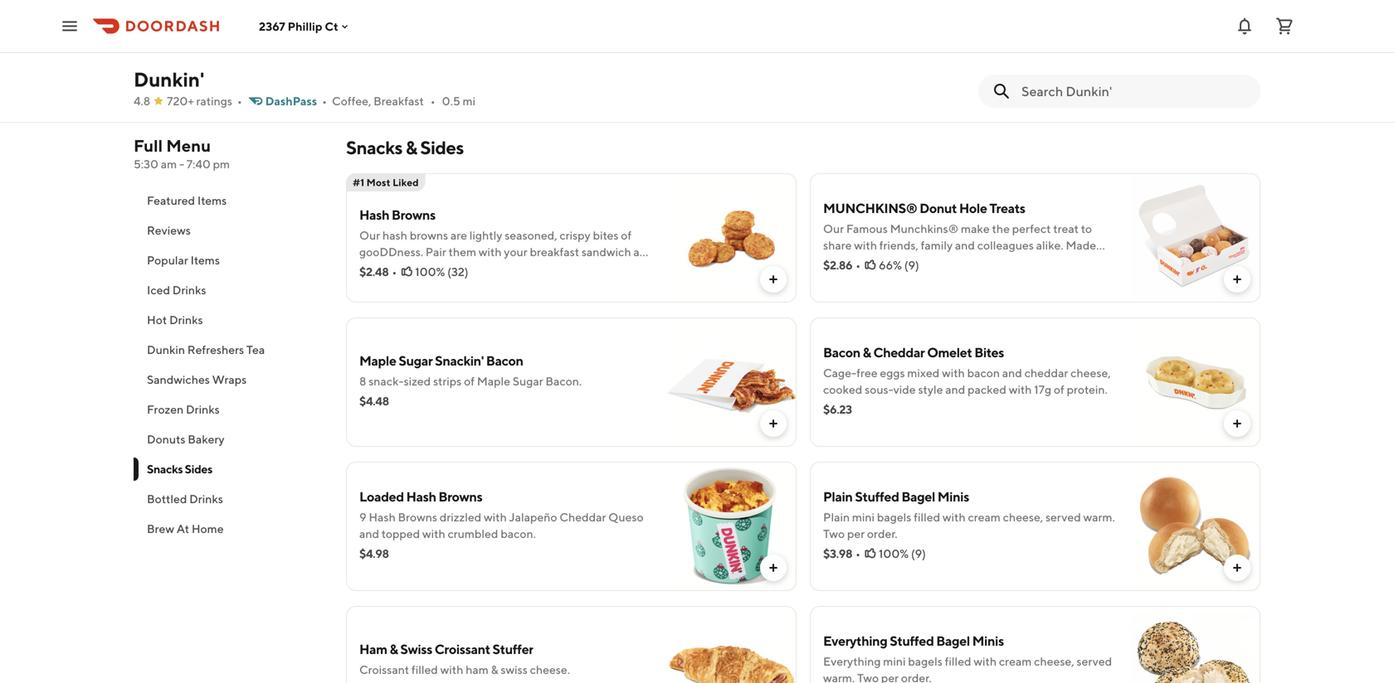 Task type: describe. For each thing, give the bounding box(es) containing it.
crumbled
[[448, 527, 498, 541]]

packed
[[968, 383, 1007, 397]]

iced inside 'hash browns our hash browns are lightly seasoned, crispy bites of gooddness. pair them with your breakfast sandwich and your morning pit stop gets even more tasty.  perfectly paired with our freshly brewed hot or iced coffee.'
[[556, 278, 579, 292]]

menu
[[166, 136, 211, 156]]

sandwiches wraps button
[[134, 365, 326, 395]]

bottled
[[147, 493, 187, 506]]

perfect
[[474, 36, 512, 50]]

ratings
[[196, 94, 232, 108]]

everything stuffed bagel minis everything mini bagels filled with cream cheese, served warm. two per order.
[[823, 634, 1112, 684]]

1 vertical spatial croissant
[[359, 663, 409, 677]]

ham
[[359, 642, 387, 658]]

per for everything
[[881, 672, 899, 684]]

frozen
[[147, 403, 184, 417]]

dashpass
[[265, 94, 317, 108]]

snacks & sides
[[346, 137, 464, 159]]

• for $2.86 •
[[856, 259, 861, 272]]

gets
[[473, 262, 496, 276]]

bites
[[593, 229, 619, 242]]

snacks sides
[[147, 463, 212, 476]]

classic
[[370, 20, 404, 33]]

breakfast
[[374, 94, 424, 108]]

are inside 'hash browns our hash browns are lightly seasoned, crispy bites of gooddness. pair them with your breakfast sandwich and your morning pit stop gets even more tasty.  perfectly paired with our freshly brewed hot or iced coffee.'
[[451, 229, 467, 242]]

pair
[[515, 36, 535, 50]]

bottled drinks
[[147, 493, 223, 506]]

0 vertical spatial sides
[[420, 137, 464, 159]]

jalapeño
[[509, 511, 557, 524]]

17g
[[1034, 383, 1052, 397]]

sandwiches wraps
[[147, 373, 247, 387]]

warm. for plain
[[1083, 511, 1115, 524]]

coffee
[[359, 69, 396, 83]]

sandwiches
[[147, 373, 210, 387]]

iced inside "button"
[[147, 283, 170, 297]]

loaded hash browns image
[[667, 462, 797, 592]]

two for everything
[[857, 672, 879, 684]]

brewed inside 'hash browns our hash browns are lightly seasoned, crispy bites of gooddness. pair them with your breakfast sandwich and your morning pit stop gets even more tasty.  perfectly paired with our freshly brewed hot or iced coffee.'
[[478, 278, 518, 292]]

avocado spread image
[[1131, 0, 1261, 100]]

morning inside 'hash browns our hash browns are lightly seasoned, crispy bites of gooddness. pair them with your breakfast sandwich and your morning pit stop gets even more tasty.  perfectly paired with our freshly brewed hot or iced coffee.'
[[385, 262, 429, 276]]

varieties:
[[532, 53, 579, 66]]

per for plain
[[847, 527, 865, 541]]

even
[[498, 262, 524, 276]]

freshly inside a classic morning favorite that we're perfected over 60 years. muffins are the perfect pair to a freshly brewed coffee. available in the following varieties: blueberry & coffee cake
[[559, 36, 594, 50]]

maple sugar snackin' bacon 8 snack-sized strips of maple sugar bacon. $4.48
[[359, 353, 582, 408]]

phillip
[[288, 19, 322, 33]]

9
[[359, 511, 366, 524]]

featured items button
[[134, 186, 326, 216]]

• for $3.98 •
[[856, 547, 861, 561]]

drinks for frozen drinks
[[186, 403, 220, 417]]

filled for everything
[[945, 655, 971, 669]]

iced drinks button
[[134, 276, 326, 305]]

home
[[192, 522, 224, 536]]

sized
[[404, 375, 431, 388]]

of inside maple sugar snackin' bacon 8 snack-sized strips of maple sugar bacon. $4.48
[[464, 375, 475, 388]]

0 vertical spatial the
[[453, 36, 471, 50]]

add item to cart image for munchkins® donut hole treats
[[1231, 273, 1244, 286]]

hot inside 'hash browns our hash browns are lightly seasoned, crispy bites of gooddness. pair them with your breakfast sandwich and your morning pit stop gets even more tasty.  perfectly paired with our freshly brewed hot or iced coffee.'
[[521, 278, 541, 292]]

am
[[161, 157, 177, 171]]

dunkin
[[147, 343, 185, 357]]

with inside the ham & swiss croissant stuffer croissant filled with ham & swiss cheese.
[[440, 663, 463, 677]]

our
[[421, 278, 438, 292]]

cheddar inside loaded hash browns 9 hash browns drizzled with jalapeño cheddar queso and topped with crumbled bacon. $4.98
[[560, 511, 606, 524]]

$2.48 •
[[359, 265, 397, 279]]

2367 phillip ct
[[259, 19, 338, 33]]

ct
[[325, 19, 338, 33]]

two for plain
[[823, 527, 845, 541]]

cooked
[[823, 383, 863, 397]]

items for popular items
[[191, 254, 220, 267]]

to
[[537, 36, 548, 50]]

order. for plain
[[867, 527, 898, 541]]

mi
[[463, 94, 476, 108]]

following
[[481, 53, 530, 66]]

0 horizontal spatial maple
[[359, 353, 396, 369]]

mini for everything
[[883, 655, 906, 669]]

at
[[177, 522, 189, 536]]

dunkin'
[[134, 68, 204, 91]]

hash browns our hash browns are lightly seasoned, crispy bites of gooddness. pair them with your breakfast sandwich and your morning pit stop gets even more tasty.  perfectly paired with our freshly brewed hot or iced coffee.
[[359, 207, 653, 292]]

hash inside 'hash browns our hash browns are lightly seasoned, crispy bites of gooddness. pair them with your breakfast sandwich and your morning pit stop gets even more tasty.  perfectly paired with our freshly brewed hot or iced coffee.'
[[359, 207, 389, 223]]

treats
[[989, 200, 1025, 216]]

sandwich
[[582, 245, 631, 259]]

bites
[[974, 345, 1004, 361]]

4.8
[[134, 94, 150, 108]]

minis for plain
[[938, 489, 969, 505]]

coffee,
[[332, 94, 371, 108]]

topped
[[382, 527, 420, 541]]

featured items
[[147, 194, 227, 207]]

stuffed for plain
[[855, 489, 899, 505]]

mixed
[[907, 366, 940, 380]]

are inside a classic morning favorite that we're perfected over 60 years. muffins are the perfect pair to a freshly brewed coffee. available in the following varieties: blueberry & coffee cake
[[435, 36, 451, 50]]

cheddar inside bacon & cheddar omelet bites cage-free eggs mixed with bacon and cheddar cheese, cooked sous-vide style and packed with 17g of protein. $6.23
[[873, 345, 925, 361]]

browns inside 'hash browns our hash browns are lightly seasoned, crispy bites of gooddness. pair them with your breakfast sandwich and your morning pit stop gets even more tasty.  perfectly paired with our freshly brewed hot or iced coffee.'
[[392, 207, 436, 223]]

cream for plain
[[968, 511, 1001, 524]]

#1 most liked
[[353, 177, 419, 188]]

bagel for plain
[[902, 489, 935, 505]]

snacks for snacks sides
[[147, 463, 183, 476]]

#1
[[353, 177, 364, 188]]

bottled drinks button
[[134, 485, 326, 515]]

1 vertical spatial hash
[[406, 489, 436, 505]]

donuts bakery button
[[134, 425, 326, 455]]

popular items button
[[134, 246, 326, 276]]

mini for plain
[[852, 511, 875, 524]]

dashpass •
[[265, 94, 327, 108]]

years.
[[359, 36, 390, 50]]

dunkin refreshers tea
[[147, 343, 265, 357]]

that
[[496, 20, 517, 33]]

0 vertical spatial your
[[504, 245, 528, 259]]

& for snacks & sides
[[406, 137, 417, 159]]

with inside everything stuffed bagel minis everything mini bagels filled with cream cheese, served warm. two per order.
[[974, 655, 997, 669]]

liked
[[393, 177, 419, 188]]

popular items
[[147, 254, 220, 267]]

protein.
[[1067, 383, 1108, 397]]

favorite
[[453, 20, 493, 33]]

cream for everything
[[999, 655, 1032, 669]]

bacon
[[967, 366, 1000, 380]]

refreshers
[[187, 343, 244, 357]]

brew at home button
[[134, 515, 326, 544]]

66% (9)
[[879, 259, 919, 272]]

our
[[359, 229, 380, 242]]

and right style
[[945, 383, 965, 397]]

720+
[[167, 94, 194, 108]]

1 everything from the top
[[823, 634, 887, 649]]

pit
[[431, 262, 446, 276]]

and inside loaded hash browns 9 hash browns drizzled with jalapeño cheddar queso and topped with crumbled bacon. $4.98
[[359, 527, 379, 541]]

munchkins® donut hole treats image
[[1131, 173, 1261, 303]]

a classic morning favorite that we're perfected over 60 years. muffins are the perfect pair to a freshly brewed coffee. available in the following varieties: blueberry & coffee cake
[[359, 20, 646, 83]]

browns
[[410, 229, 448, 242]]

munchkins®
[[823, 200, 917, 216]]

wraps
[[212, 373, 247, 387]]

full menu 5:30 am - 7:40 pm
[[134, 136, 230, 171]]

with inside plain stuffed bagel minis plain mini bagels filled with cream cheese, served warm. two per order.
[[943, 511, 966, 524]]

of inside bacon & cheddar omelet bites cage-free eggs mixed with bacon and cheddar cheese, cooked sous-vide style and packed with 17g of protein. $6.23
[[1054, 383, 1065, 397]]

100% for 100% (32)
[[415, 265, 445, 279]]

5:30
[[134, 157, 158, 171]]

& inside a classic morning favorite that we're perfected over 60 years. muffins are the perfect pair to a freshly brewed coffee. available in the following varieties: blueberry & coffee cake
[[636, 53, 643, 66]]

bacon.
[[501, 527, 536, 541]]

drinks for hot drinks
[[169, 313, 203, 327]]

8
[[359, 375, 366, 388]]

morning inside a classic morning favorite that we're perfected over 60 years. muffins are the perfect pair to a freshly brewed coffee. available in the following varieties: blueberry & coffee cake
[[407, 20, 451, 33]]



Task type: locate. For each thing, give the bounding box(es) containing it.
and
[[634, 245, 653, 259], [1002, 366, 1022, 380], [945, 383, 965, 397], [359, 527, 379, 541]]

0 horizontal spatial bacon
[[486, 353, 523, 369]]

1 horizontal spatial sides
[[420, 137, 464, 159]]

ham
[[466, 663, 489, 677]]

we're
[[520, 20, 548, 33]]

0 vertical spatial sugar
[[399, 353, 433, 369]]

items up reviews button
[[197, 194, 227, 207]]

0 vertical spatial served
[[1046, 511, 1081, 524]]

hot drinks button
[[134, 305, 326, 335]]

1 vertical spatial are
[[451, 229, 467, 242]]

0 vertical spatial hash
[[359, 207, 389, 223]]

0 horizontal spatial per
[[847, 527, 865, 541]]

0 vertical spatial brewed
[[596, 36, 637, 50]]

loaded hash browns 9 hash browns drizzled with jalapeño cheddar queso and topped with crumbled bacon. $4.98
[[359, 489, 644, 561]]

0 vertical spatial per
[[847, 527, 865, 541]]

hash right loaded
[[406, 489, 436, 505]]

0 horizontal spatial mini
[[852, 511, 875, 524]]

drinks up home
[[189, 493, 223, 506]]

1 horizontal spatial per
[[881, 672, 899, 684]]

• right $2.86
[[856, 259, 861, 272]]

2 horizontal spatial filled
[[945, 655, 971, 669]]

1 horizontal spatial hot
[[521, 278, 541, 292]]

bacon up cage-
[[823, 345, 860, 361]]

minis for everything
[[972, 634, 1004, 649]]

filled inside plain stuffed bagel minis plain mini bagels filled with cream cheese, served warm. two per order.
[[914, 511, 940, 524]]

$4.48
[[359, 395, 389, 408]]

bagels inside plain stuffed bagel minis plain mini bagels filled with cream cheese, served warm. two per order.
[[877, 511, 912, 524]]

of right bites
[[621, 229, 632, 242]]

bacon inside bacon & cheddar omelet bites cage-free eggs mixed with bacon and cheddar cheese, cooked sous-vide style and packed with 17g of protein. $6.23
[[823, 345, 860, 361]]

0 horizontal spatial of
[[464, 375, 475, 388]]

0 vertical spatial mini
[[852, 511, 875, 524]]

1 horizontal spatial filled
[[914, 511, 940, 524]]

bagel inside everything stuffed bagel minis everything mini bagels filled with cream cheese, served warm. two per order.
[[936, 634, 970, 649]]

0 vertical spatial morning
[[407, 20, 451, 33]]

0 horizontal spatial add item to cart image
[[767, 417, 780, 431]]

(9) down plain stuffed bagel minis plain mini bagels filled with cream cheese, served warm. two per order.
[[911, 547, 926, 561]]

& for ham & swiss croissant stuffer croissant filled with ham & swiss cheese.
[[390, 642, 398, 658]]

browns up browns
[[392, 207, 436, 223]]

filled inside everything stuffed bagel minis everything mini bagels filled with cream cheese, served warm. two per order.
[[945, 655, 971, 669]]

per inside plain stuffed bagel minis plain mini bagels filled with cream cheese, served warm. two per order.
[[847, 527, 865, 541]]

1 horizontal spatial snacks
[[346, 137, 402, 159]]

2 everything from the top
[[823, 655, 881, 669]]

-
[[179, 157, 184, 171]]

snack-
[[369, 375, 404, 388]]

0 vertical spatial bagel
[[902, 489, 935, 505]]

0 horizontal spatial snacks
[[147, 463, 183, 476]]

freshly down the stop
[[441, 278, 476, 292]]

$6.23
[[823, 403, 852, 417]]

1 horizontal spatial bacon
[[823, 345, 860, 361]]

0 vertical spatial warm.
[[1083, 511, 1115, 524]]

0 horizontal spatial iced
[[147, 283, 170, 297]]

frozen drinks button
[[134, 395, 326, 425]]

brewed down even
[[478, 278, 518, 292]]

stuffed inside everything stuffed bagel minis everything mini bagels filled with cream cheese, served warm. two per order.
[[890, 634, 934, 649]]

reviews button
[[134, 216, 326, 246]]

0 items, open order cart image
[[1275, 16, 1295, 36]]

hot inside the hot drinks button
[[147, 313, 167, 327]]

add item to cart image for loaded hash browns
[[767, 562, 780, 575]]

and inside 'hash browns our hash browns are lightly seasoned, crispy bites of gooddness. pair them with your breakfast sandwich and your morning pit stop gets even more tasty.  perfectly paired with our freshly brewed hot or iced coffee.'
[[634, 245, 653, 259]]

hash up our
[[359, 207, 389, 223]]

two inside plain stuffed bagel minis plain mini bagels filled with cream cheese, served warm. two per order.
[[823, 527, 845, 541]]

and up perfectly
[[634, 245, 653, 259]]

1 horizontal spatial minis
[[972, 634, 1004, 649]]

0 horizontal spatial freshly
[[441, 278, 476, 292]]

drinks up bakery
[[186, 403, 220, 417]]

crispy
[[560, 229, 591, 242]]

• left 0.5
[[431, 94, 435, 108]]

loaded
[[359, 489, 404, 505]]

are
[[435, 36, 451, 50], [451, 229, 467, 242]]

• down gooddness.
[[392, 265, 397, 279]]

warm. inside plain stuffed bagel minis plain mini bagels filled with cream cheese, served warm. two per order.
[[1083, 511, 1115, 524]]

1 plain from the top
[[823, 489, 853, 505]]

0 vertical spatial hot
[[521, 278, 541, 292]]

• right "ratings"
[[237, 94, 242, 108]]

(32)
[[447, 265, 469, 279]]

perfected
[[550, 20, 603, 33]]

0 vertical spatial stuffed
[[855, 489, 899, 505]]

drinks down popular items
[[172, 283, 206, 297]]

add item to cart image for bacon & cheddar omelet bites
[[1231, 417, 1244, 431]]

1 add item to cart image from the left
[[767, 417, 780, 431]]

1 vertical spatial warm.
[[823, 672, 855, 684]]

1 horizontal spatial brewed
[[596, 36, 637, 50]]

the up in
[[453, 36, 471, 50]]

add item to cart image for plain stuffed bagel minis
[[1231, 562, 1244, 575]]

100% for 100% (9)
[[879, 547, 909, 561]]

bagel for everything
[[936, 634, 970, 649]]

(9) for plain stuffed bagel minis
[[911, 547, 926, 561]]

0 horizontal spatial 100%
[[415, 265, 445, 279]]

1 horizontal spatial cheddar
[[873, 345, 925, 361]]

iced down popular at left top
[[147, 283, 170, 297]]

items right popular at left top
[[191, 254, 220, 267]]

two inside everything stuffed bagel minis everything mini bagels filled with cream cheese, served warm. two per order.
[[857, 672, 879, 684]]

cheddar left queso
[[560, 511, 606, 524]]

bagels for everything
[[908, 655, 943, 669]]

maple down snackin'
[[477, 375, 510, 388]]

bacon & cheddar omelet bites image
[[1131, 318, 1261, 447]]

most
[[366, 177, 390, 188]]

drinks for bottled drinks
[[189, 493, 223, 506]]

bagels for plain
[[877, 511, 912, 524]]

a
[[550, 36, 556, 50]]

eggs
[[880, 366, 905, 380]]

1 vertical spatial bagels
[[908, 655, 943, 669]]

$2.48
[[359, 265, 389, 279]]

bagel inside plain stuffed bagel minis plain mini bagels filled with cream cheese, served warm. two per order.
[[902, 489, 935, 505]]

iced down 'tasty.'
[[556, 278, 579, 292]]

full
[[134, 136, 163, 156]]

1 vertical spatial brewed
[[478, 278, 518, 292]]

freshly inside 'hash browns our hash browns are lightly seasoned, crispy bites of gooddness. pair them with your breakfast sandwich and your morning pit stop gets even more tasty.  perfectly paired with our freshly brewed hot or iced coffee.'
[[441, 278, 476, 292]]

1 vertical spatial everything
[[823, 655, 881, 669]]

1 vertical spatial morning
[[385, 262, 429, 276]]

ham & swiss croissant stuffer croissant filled with ham & swiss cheese.
[[359, 642, 570, 677]]

order. inside plain stuffed bagel minis plain mini bagels filled with cream cheese, served warm. two per order.
[[867, 527, 898, 541]]

your up even
[[504, 245, 528, 259]]

1 vertical spatial plain
[[823, 511, 850, 524]]

0 vertical spatial bagels
[[877, 511, 912, 524]]

and down 9
[[359, 527, 379, 541]]

1 vertical spatial 100%
[[879, 547, 909, 561]]

1 horizontal spatial add item to cart image
[[1231, 417, 1244, 431]]

0 vertical spatial everything
[[823, 634, 887, 649]]

minis inside plain stuffed bagel minis plain mini bagels filled with cream cheese, served warm. two per order.
[[938, 489, 969, 505]]

& for bacon & cheddar omelet bites cage-free eggs mixed with bacon and cheddar cheese, cooked sous-vide style and packed with 17g of protein. $6.23
[[863, 345, 871, 361]]

the
[[453, 36, 471, 50], [461, 53, 479, 66]]

bacon.
[[546, 375, 582, 388]]

0 vertical spatial minis
[[938, 489, 969, 505]]

drinks inside "button"
[[172, 283, 206, 297]]

free
[[857, 366, 878, 380]]

hot up the dunkin
[[147, 313, 167, 327]]

1 horizontal spatial of
[[621, 229, 632, 242]]

hash
[[359, 207, 389, 223], [406, 489, 436, 505], [369, 511, 396, 524]]

a
[[359, 20, 368, 33]]

1 vertical spatial (9)
[[911, 547, 926, 561]]

720+ ratings •
[[167, 94, 242, 108]]

100% (32)
[[415, 265, 469, 279]]

muffins
[[392, 36, 432, 50]]

1 horizontal spatial your
[[504, 245, 528, 259]]

morning up muffins
[[407, 20, 451, 33]]

everything
[[823, 634, 887, 649], [823, 655, 881, 669]]

0 vertical spatial plain
[[823, 489, 853, 505]]

filled for plain
[[914, 511, 940, 524]]

served inside plain stuffed bagel minis plain mini bagels filled with cream cheese, served warm. two per order.
[[1046, 511, 1081, 524]]

2 vertical spatial cheese,
[[1034, 655, 1074, 669]]

croissant
[[435, 642, 490, 658], [359, 663, 409, 677]]

100% down pair
[[415, 265, 445, 279]]

maple up "snack-"
[[359, 353, 396, 369]]

0 vertical spatial maple
[[359, 353, 396, 369]]

cheese, inside everything stuffed bagel minis everything mini bagels filled with cream cheese, served warm. two per order.
[[1034, 655, 1074, 669]]

stuffed for everything
[[890, 634, 934, 649]]

swiss
[[501, 663, 528, 677]]

2367 phillip ct button
[[259, 19, 352, 33]]

1 horizontal spatial maple
[[477, 375, 510, 388]]

bacon inside maple sugar snackin' bacon 8 snack-sized strips of maple sugar bacon. $4.48
[[486, 353, 523, 369]]

0 horizontal spatial your
[[359, 262, 383, 276]]

cheddar
[[1025, 366, 1068, 380]]

over
[[605, 20, 628, 33]]

sides down 0.5
[[420, 137, 464, 159]]

• right $3.98 at bottom right
[[856, 547, 861, 561]]

stuffed inside plain stuffed bagel minis plain mini bagels filled with cream cheese, served warm. two per order.
[[855, 489, 899, 505]]

served for everything
[[1077, 655, 1112, 669]]

0 horizontal spatial sugar
[[399, 353, 433, 369]]

snackin'
[[435, 353, 484, 369]]

1 horizontal spatial croissant
[[435, 642, 490, 658]]

seasoned,
[[505, 229, 557, 242]]

cream
[[968, 511, 1001, 524], [999, 655, 1032, 669]]

2367
[[259, 19, 285, 33]]

drinks for iced drinks
[[172, 283, 206, 297]]

1 horizontal spatial sugar
[[513, 375, 543, 388]]

& inside bacon & cheddar omelet bites cage-free eggs mixed with bacon and cheddar cheese, cooked sous-vide style and packed with 17g of protein. $6.23
[[863, 345, 871, 361]]

1 vertical spatial cheese,
[[1003, 511, 1043, 524]]

croissant down ham
[[359, 663, 409, 677]]

1 vertical spatial maple
[[477, 375, 510, 388]]

1 vertical spatial cream
[[999, 655, 1032, 669]]

omelet
[[927, 345, 972, 361]]

1 horizontal spatial iced
[[556, 278, 579, 292]]

snacks down the donuts on the bottom left of page
[[147, 463, 183, 476]]

filled inside the ham & swiss croissant stuffer croissant filled with ham & swiss cheese.
[[412, 663, 438, 677]]

0 vertical spatial two
[[823, 527, 845, 541]]

4 muffins image
[[667, 0, 797, 100]]

drinks down iced drinks
[[169, 313, 203, 327]]

• left coffee,
[[322, 94, 327, 108]]

brewed inside a classic morning favorite that we're perfected over 60 years. muffins are the perfect pair to a freshly brewed coffee. available in the following varieties: blueberry & coffee cake
[[596, 36, 637, 50]]

available
[[398, 53, 447, 66]]

$3.98 •
[[823, 547, 861, 561]]

bagels
[[877, 511, 912, 524], [908, 655, 943, 669]]

1 vertical spatial served
[[1077, 655, 1112, 669]]

minis inside everything stuffed bagel minis everything mini bagels filled with cream cheese, served warm. two per order.
[[972, 634, 1004, 649]]

cream inside everything stuffed bagel minis everything mini bagels filled with cream cheese, served warm. two per order.
[[999, 655, 1032, 669]]

brewed down over
[[596, 36, 637, 50]]

iced drinks
[[147, 283, 206, 297]]

browns up drizzled
[[439, 489, 482, 505]]

$4.98
[[359, 547, 389, 561]]

0.5
[[442, 94, 460, 108]]

2 horizontal spatial of
[[1054, 383, 1065, 397]]

•
[[237, 94, 242, 108], [322, 94, 327, 108], [431, 94, 435, 108], [856, 259, 861, 272], [392, 265, 397, 279], [856, 547, 861, 561]]

$3.98
[[823, 547, 852, 561]]

morning down gooddness.
[[385, 262, 429, 276]]

0 horizontal spatial filled
[[412, 663, 438, 677]]

bakery
[[188, 433, 224, 446]]

0 horizontal spatial minis
[[938, 489, 969, 505]]

blueberry
[[582, 53, 634, 66]]

0 horizontal spatial bagel
[[902, 489, 935, 505]]

breakfast
[[530, 245, 579, 259]]

cheese, inside plain stuffed bagel minis plain mini bagels filled with cream cheese, served warm. two per order.
[[1003, 511, 1043, 524]]

• for $2.48 •
[[392, 265, 397, 279]]

them
[[449, 245, 476, 259]]

items for featured items
[[197, 194, 227, 207]]

Item Search search field
[[1022, 82, 1247, 100]]

0 vertical spatial items
[[197, 194, 227, 207]]

2 add item to cart image from the left
[[1231, 417, 1244, 431]]

1 vertical spatial items
[[191, 254, 220, 267]]

2 vertical spatial hash
[[369, 511, 396, 524]]

lightly
[[470, 229, 502, 242]]

bagels inside everything stuffed bagel minis everything mini bagels filled with cream cheese, served warm. two per order.
[[908, 655, 943, 669]]

warm.
[[1083, 511, 1115, 524], [823, 672, 855, 684]]

bacon & cheddar omelet bites cage-free eggs mixed with bacon and cheddar cheese, cooked sous-vide style and packed with 17g of protein. $6.23
[[823, 345, 1111, 417]]

ham & swiss croissant stuffer image
[[667, 607, 797, 684]]

cheese, for plain
[[1003, 511, 1043, 524]]

0 horizontal spatial warm.
[[823, 672, 855, 684]]

notification bell image
[[1235, 16, 1255, 36]]

1 vertical spatial two
[[857, 672, 879, 684]]

1 vertical spatial the
[[461, 53, 479, 66]]

hole
[[959, 200, 987, 216]]

1 horizontal spatial order.
[[901, 672, 932, 684]]

0 horizontal spatial two
[[823, 527, 845, 541]]

1 vertical spatial sides
[[185, 463, 212, 476]]

cheese, inside bacon & cheddar omelet bites cage-free eggs mixed with bacon and cheddar cheese, cooked sous-vide style and packed with 17g of protein. $6.23
[[1071, 366, 1111, 380]]

browns up topped
[[398, 511, 437, 524]]

two
[[823, 527, 845, 541], [857, 672, 879, 684]]

0 horizontal spatial order.
[[867, 527, 898, 541]]

items inside 'button'
[[197, 194, 227, 207]]

cream inside plain stuffed bagel minis plain mini bagels filled with cream cheese, served warm. two per order.
[[968, 511, 1001, 524]]

are up in
[[435, 36, 451, 50]]

of right 17g
[[1054, 383, 1065, 397]]

0 vertical spatial cheddar
[[873, 345, 925, 361]]

everything stuffed bagel minis image
[[1131, 607, 1261, 684]]

of inside 'hash browns our hash browns are lightly seasoned, crispy bites of gooddness. pair them with your breakfast sandwich and your morning pit stop gets even more tasty.  perfectly paired with our freshly brewed hot or iced coffee.'
[[621, 229, 632, 242]]

queso
[[608, 511, 644, 524]]

(9) for munchkins® donut hole treats
[[904, 259, 919, 272]]

0 vertical spatial cream
[[968, 511, 1001, 524]]

drinks
[[172, 283, 206, 297], [169, 313, 203, 327], [186, 403, 220, 417], [189, 493, 223, 506]]

hash browns image
[[667, 173, 797, 303]]

hot left or
[[521, 278, 541, 292]]

the right in
[[461, 53, 479, 66]]

filled
[[914, 511, 940, 524], [945, 655, 971, 669], [412, 663, 438, 677]]

0 vertical spatial croissant
[[435, 642, 490, 658]]

warm. for everything
[[823, 672, 855, 684]]

1 vertical spatial minis
[[972, 634, 1004, 649]]

mini inside everything stuffed bagel minis everything mini bagels filled with cream cheese, served warm. two per order.
[[883, 655, 906, 669]]

and right bacon
[[1002, 366, 1022, 380]]

1 vertical spatial browns
[[439, 489, 482, 505]]

hash right 9
[[369, 511, 396, 524]]

hot
[[521, 278, 541, 292], [147, 313, 167, 327]]

sides down bakery
[[185, 463, 212, 476]]

order. for everything
[[901, 672, 932, 684]]

are up them
[[451, 229, 467, 242]]

100% (9)
[[879, 547, 926, 561]]

plain
[[823, 489, 853, 505], [823, 511, 850, 524]]

1 vertical spatial your
[[359, 262, 383, 276]]

• for dashpass •
[[322, 94, 327, 108]]

paired
[[359, 278, 393, 292]]

cheese, for everything
[[1034, 655, 1074, 669]]

swiss
[[400, 642, 432, 658]]

1 vertical spatial snacks
[[147, 463, 183, 476]]

2 vertical spatial browns
[[398, 511, 437, 524]]

items inside button
[[191, 254, 220, 267]]

per inside everything stuffed bagel minis everything mini bagels filled with cream cheese, served warm. two per order.
[[881, 672, 899, 684]]

maple sugar snackin' bacon image
[[667, 318, 797, 447]]

add item to cart image
[[767, 417, 780, 431], [1231, 417, 1244, 431]]

1 vertical spatial stuffed
[[890, 634, 934, 649]]

donuts
[[147, 433, 185, 446]]

(9) right 66%
[[904, 259, 919, 272]]

munchkins® donut hole treats
[[823, 200, 1025, 216]]

100% right $3.98 •
[[879, 547, 909, 561]]

2 plain from the top
[[823, 511, 850, 524]]

0 vertical spatial cheese,
[[1071, 366, 1111, 380]]

plain stuffed bagel minis image
[[1131, 462, 1261, 592]]

1 vertical spatial order.
[[901, 672, 932, 684]]

1 vertical spatial mini
[[883, 655, 906, 669]]

0 vertical spatial browns
[[392, 207, 436, 223]]

of right strips
[[464, 375, 475, 388]]

0 vertical spatial are
[[435, 36, 451, 50]]

1 vertical spatial per
[[881, 672, 899, 684]]

snacks up most
[[346, 137, 402, 159]]

0 horizontal spatial sides
[[185, 463, 212, 476]]

snacks for snacks & sides
[[346, 137, 402, 159]]

vide
[[893, 383, 916, 397]]

your
[[504, 245, 528, 259], [359, 262, 383, 276]]

1 horizontal spatial bagel
[[936, 634, 970, 649]]

0 vertical spatial (9)
[[904, 259, 919, 272]]

sugar left bacon.
[[513, 375, 543, 388]]

style
[[918, 383, 943, 397]]

warm. inside everything stuffed bagel minis everything mini bagels filled with cream cheese, served warm. two per order.
[[823, 672, 855, 684]]

bacon right snackin'
[[486, 353, 523, 369]]

croissant up ham
[[435, 642, 490, 658]]

your up paired
[[359, 262, 383, 276]]

order. inside everything stuffed bagel minis everything mini bagels filled with cream cheese, served warm. two per order.
[[901, 672, 932, 684]]

open menu image
[[60, 16, 80, 36]]

cheddar up eggs
[[873, 345, 925, 361]]

mini inside plain stuffed bagel minis plain mini bagels filled with cream cheese, served warm. two per order.
[[852, 511, 875, 524]]

add item to cart image
[[1231, 71, 1244, 84], [767, 273, 780, 286], [1231, 273, 1244, 286], [767, 562, 780, 575], [1231, 562, 1244, 575]]

tea
[[246, 343, 265, 357]]

1 vertical spatial cheddar
[[560, 511, 606, 524]]

0 horizontal spatial hot
[[147, 313, 167, 327]]

sugar up sized
[[399, 353, 433, 369]]

freshly down 'perfected'
[[559, 36, 594, 50]]

served inside everything stuffed bagel minis everything mini bagels filled with cream cheese, served warm. two per order.
[[1077, 655, 1112, 669]]

1 vertical spatial sugar
[[513, 375, 543, 388]]

served
[[1046, 511, 1081, 524], [1077, 655, 1112, 669]]

in
[[449, 53, 459, 66]]

add item to cart image for maple sugar snackin' bacon
[[767, 417, 780, 431]]

served for plain
[[1046, 511, 1081, 524]]



Task type: vqa. For each thing, say whether or not it's contained in the screenshot.
Chicken
no



